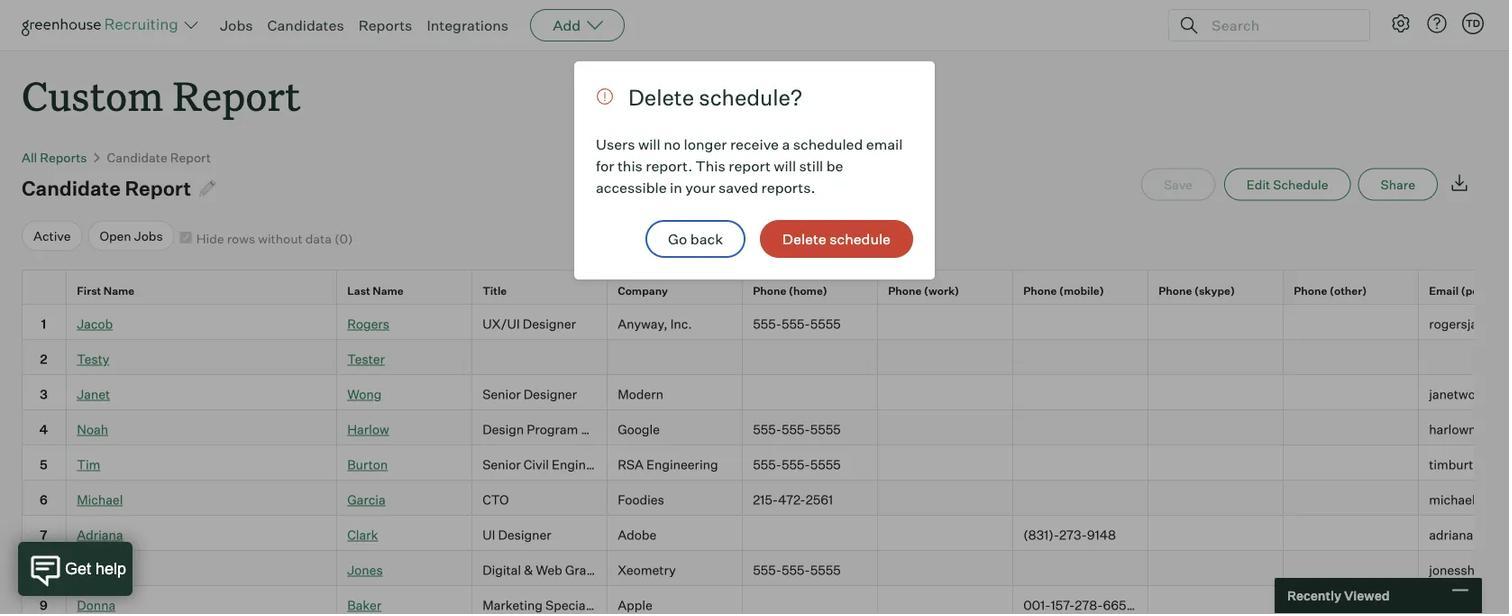Task type: vqa. For each thing, say whether or not it's contained in the screenshot.
'Janet'
yes



Task type: locate. For each thing, give the bounding box(es) containing it.
jones
[[347, 562, 383, 578]]

0 horizontal spatial will
[[638, 135, 661, 153]]

row containing 5
[[22, 445, 1510, 480]]

delete inside button
[[783, 230, 827, 248]]

table containing 1
[[22, 269, 1510, 614]]

web
[[536, 562, 563, 578]]

specialist
[[546, 597, 604, 613]]

0 vertical spatial will
[[638, 135, 661, 153]]

senior up design
[[483, 386, 521, 402]]

candidate down custom report
[[107, 149, 168, 165]]

2 5555 from the top
[[810, 421, 841, 437]]

digital & web graphic designer
[[483, 562, 668, 578]]

greenhouse recruiting image
[[22, 14, 184, 36]]

report down jobs link
[[173, 69, 301, 122]]

2 row from the top
[[22, 305, 1510, 340]]

recently viewed
[[1288, 588, 1390, 604]]

0 vertical spatial reports
[[359, 16, 412, 34]]

burton link
[[347, 457, 388, 472]]

email
[[1430, 283, 1459, 297]]

all
[[22, 149, 37, 165]]

donna
[[77, 597, 116, 613]]

report.
[[646, 157, 693, 175]]

555-555-5555
[[753, 316, 841, 332], [753, 421, 841, 437], [753, 457, 841, 472], [753, 562, 841, 578]]

xeometry
[[618, 562, 676, 578]]

1 senior from the top
[[483, 386, 521, 402]]

marketing specialist
[[483, 597, 604, 613]]

jobs right the open
[[134, 228, 163, 244]]

5555 for google
[[810, 421, 841, 437]]

report
[[173, 69, 301, 122], [170, 149, 211, 165], [125, 176, 191, 200]]

civil
[[524, 457, 549, 472]]

472-
[[778, 492, 806, 508]]

phone left (mobile)
[[1024, 283, 1057, 297]]

5555
[[810, 316, 841, 332], [810, 421, 841, 437], [810, 457, 841, 472], [810, 562, 841, 578]]

last name
[[347, 283, 404, 297]]

schedule
[[830, 230, 891, 248]]

1 vertical spatial jobs
[[134, 228, 163, 244]]

3 phone from the left
[[1024, 283, 1057, 297]]

testy link
[[77, 351, 109, 367]]

2 senior from the top
[[483, 457, 521, 472]]

4 cell
[[22, 410, 67, 445]]

donna link
[[77, 597, 116, 613]]

ui
[[483, 527, 495, 543]]

215-
[[753, 492, 778, 508]]

senior
[[483, 386, 521, 402], [483, 457, 521, 472]]

title
[[483, 283, 507, 297]]

0 horizontal spatial reports
[[40, 149, 87, 165]]

inc.
[[671, 316, 692, 332]]

1 vertical spatial senior
[[483, 457, 521, 472]]

0 vertical spatial candidate
[[107, 149, 168, 165]]

row containing 1
[[22, 305, 1510, 340]]

0 horizontal spatial name
[[104, 283, 135, 297]]

candidate report up the open
[[22, 176, 191, 200]]

garcia link
[[347, 492, 386, 508]]

5 phone from the left
[[1294, 283, 1328, 297]]

8 row from the top
[[22, 516, 1510, 551]]

6 cell
[[22, 480, 67, 516]]

1 phone from the left
[[753, 283, 787, 297]]

ux/ui
[[483, 316, 520, 332]]

1 vertical spatial reports
[[40, 149, 87, 165]]

1
[[41, 316, 46, 332]]

1 horizontal spatial jobs
[[220, 16, 253, 34]]

noah
[[77, 421, 108, 437]]

tim link
[[77, 457, 100, 472]]

report down candidate report link
[[125, 176, 191, 200]]

7 cell
[[22, 516, 67, 551]]

0 horizontal spatial delete
[[629, 84, 694, 111]]

4 phone from the left
[[1159, 283, 1192, 297]]

0 vertical spatial delete
[[629, 84, 694, 111]]

4
[[39, 421, 48, 437]]

engineer
[[552, 457, 605, 472]]

table
[[22, 269, 1510, 614]]

senior left civil
[[483, 457, 521, 472]]

555-555-5555 for rsa engineering
[[753, 457, 841, 472]]

phone for phone (mobile)
[[1024, 283, 1057, 297]]

garcia
[[347, 492, 386, 508]]

jacob link
[[77, 316, 113, 332]]

row containing 8
[[22, 551, 1510, 586]]

1 row from the top
[[22, 269, 1510, 309]]

clark
[[347, 527, 378, 543]]

adriana.clark@
[[1430, 527, 1510, 543]]

3 5555 from the top
[[810, 457, 841, 472]]

name right last
[[373, 283, 404, 297]]

1 5555 from the top
[[810, 316, 841, 332]]

add button
[[530, 9, 625, 41]]

row containing 3
[[22, 375, 1510, 410]]

5 row from the top
[[22, 410, 1510, 445]]

0 vertical spatial senior
[[483, 386, 521, 402]]

cto
[[483, 492, 509, 508]]

rsa
[[618, 457, 644, 472]]

5555 for anyway, inc.
[[810, 316, 841, 332]]

tester link
[[347, 351, 385, 367]]

will down a
[[774, 157, 796, 175]]

share
[[1381, 176, 1416, 192]]

rogers link
[[347, 316, 390, 332]]

reports right all
[[40, 149, 87, 165]]

phone (skype)
[[1159, 283, 1236, 297]]

5 cell
[[22, 445, 67, 480]]

3
[[40, 386, 48, 402]]

1 horizontal spatial name
[[373, 283, 404, 297]]

1 vertical spatial will
[[774, 157, 796, 175]]

reports right candidates
[[359, 16, 412, 34]]

phone left (other)
[[1294, 283, 1328, 297]]

phone left (home)
[[753, 283, 787, 297]]

9 row from the top
[[22, 551, 1510, 586]]

phone left (work)
[[888, 283, 922, 297]]

all reports link
[[22, 149, 87, 165]]

1 cell
[[22, 305, 67, 340]]

2 vertical spatial report
[[125, 176, 191, 200]]

save and schedule this report to revisit it! element
[[1142, 168, 1225, 201]]

row containing 7
[[22, 516, 1510, 551]]

designer right ux/ui
[[523, 316, 576, 332]]

3 row from the top
[[22, 340, 1510, 375]]

10 row from the top
[[22, 586, 1510, 614]]

candidates link
[[267, 16, 344, 34]]

delete schedule?
[[629, 84, 803, 111]]

will left no
[[638, 135, 661, 153]]

1 name from the left
[[104, 283, 135, 297]]

rogersjacob79
[[1430, 316, 1510, 332]]

row containing 6
[[22, 480, 1510, 516]]

0 vertical spatial report
[[173, 69, 301, 122]]

harlow link
[[347, 421, 389, 437]]

2 phone from the left
[[888, 283, 922, 297]]

4 555-555-5555 from the top
[[753, 562, 841, 578]]

None checkbox
[[180, 232, 192, 244]]

1 vertical spatial delete
[[783, 230, 827, 248]]

row
[[22, 269, 1510, 309], [22, 305, 1510, 340], [22, 340, 1510, 375], [22, 375, 1510, 410], [22, 410, 1510, 445], [22, 445, 1510, 480], [22, 480, 1510, 516], [22, 516, 1510, 551], [22, 551, 1510, 586], [22, 586, 1510, 614]]

delete for delete schedule?
[[629, 84, 694, 111]]

back
[[691, 230, 723, 248]]

2 name from the left
[[373, 283, 404, 297]]

senior civil engineer
[[483, 457, 605, 472]]

td button
[[1463, 13, 1484, 34]]

name
[[104, 283, 135, 297], [373, 283, 404, 297]]

google
[[618, 421, 660, 437]]

ux/ui designer
[[483, 316, 576, 332]]

name right first
[[104, 283, 135, 297]]

candidate
[[107, 149, 168, 165], [22, 176, 121, 200]]

Search text field
[[1208, 12, 1354, 38]]

555-555-5555 for google
[[753, 421, 841, 437]]

adriana link
[[77, 527, 123, 543]]

go back
[[668, 230, 723, 248]]

candidate report down custom report
[[107, 149, 211, 165]]

9148
[[1087, 527, 1116, 543]]

delete up (home)
[[783, 230, 827, 248]]

delete up no
[[629, 84, 694, 111]]

td button
[[1459, 9, 1488, 38]]

email (personal
[[1430, 283, 1510, 297]]

3 555-555-5555 from the top
[[753, 457, 841, 472]]

6 row from the top
[[22, 445, 1510, 480]]

candidate down all reports link
[[22, 176, 121, 200]]

row containing 9
[[22, 586, 1510, 614]]

download image
[[1449, 172, 1471, 194]]

phone left (skype)
[[1159, 283, 1192, 297]]

4 row from the top
[[22, 375, 1510, 410]]

senior designer
[[483, 386, 577, 402]]

2 cell
[[22, 340, 67, 375]]

phone for phone (home)
[[753, 283, 787, 297]]

designer up the &
[[498, 527, 552, 543]]

name for first name
[[104, 283, 135, 297]]

harlownoah05
[[1430, 421, 1510, 437]]

1 555-555-5555 from the top
[[753, 316, 841, 332]]

0 vertical spatial candidate report
[[107, 149, 211, 165]]

cell
[[878, 305, 1014, 340], [1014, 305, 1149, 340], [1149, 305, 1284, 340], [1284, 305, 1419, 340], [473, 340, 608, 375], [608, 340, 743, 375], [743, 340, 878, 375], [878, 340, 1014, 375], [1014, 340, 1149, 375], [1149, 340, 1284, 375], [1284, 340, 1419, 375], [1419, 340, 1510, 375], [743, 375, 878, 410], [878, 375, 1014, 410], [1014, 375, 1149, 410], [1149, 375, 1284, 410], [1284, 375, 1419, 410], [878, 410, 1014, 445], [1014, 410, 1149, 445], [1149, 410, 1284, 445], [1284, 410, 1419, 445], [878, 445, 1014, 480], [1014, 445, 1149, 480], [1149, 445, 1284, 480], [1284, 445, 1419, 480], [878, 480, 1014, 516], [1014, 480, 1149, 516], [1149, 480, 1284, 516], [1284, 480, 1419, 516], [743, 516, 878, 551], [878, 516, 1014, 551], [1149, 516, 1284, 551], [1284, 516, 1419, 551], [878, 551, 1014, 586], [1014, 551, 1149, 586], [1149, 551, 1284, 586], [1284, 551, 1419, 586], [743, 586, 878, 614], [878, 586, 1014, 614], [1149, 586, 1284, 614], [1284, 586, 1419, 614]]

report down custom report
[[170, 149, 211, 165]]

(831)-
[[1024, 527, 1060, 543]]

row containing 2
[[22, 340, 1510, 375]]

4 5555 from the top
[[810, 562, 841, 578]]

jobs left candidates
[[220, 16, 253, 34]]

configure image
[[1391, 13, 1412, 34]]

designer up program
[[524, 386, 577, 402]]

edit
[[1247, 176, 1271, 192]]

tester
[[347, 351, 385, 367]]

reports
[[359, 16, 412, 34], [40, 149, 87, 165]]

design
[[483, 421, 524, 437]]

7 row from the top
[[22, 480, 1510, 516]]

sharpay
[[77, 562, 126, 578]]

2 555-555-5555 from the top
[[753, 421, 841, 437]]

janet link
[[77, 386, 110, 402]]

273-
[[1060, 527, 1087, 543]]

1 horizontal spatial reports
[[359, 16, 412, 34]]

burton
[[347, 457, 388, 472]]

michael link
[[77, 492, 123, 508]]

1 vertical spatial candidate
[[22, 176, 121, 200]]

1 horizontal spatial delete
[[783, 230, 827, 248]]



Task type: describe. For each thing, give the bounding box(es) containing it.
2561
[[806, 492, 833, 508]]

schedule?
[[699, 84, 803, 111]]

harlow
[[347, 421, 389, 437]]

phone (work)
[[888, 283, 960, 297]]

phone (home)
[[753, 283, 828, 297]]

8 cell
[[22, 551, 67, 586]]

designer for senior designer
[[524, 386, 577, 402]]

jacob
[[77, 316, 113, 332]]

phone (mobile)
[[1024, 283, 1105, 297]]

graphic
[[565, 562, 612, 578]]

0 horizontal spatial jobs
[[134, 228, 163, 244]]

rsa engineering
[[618, 457, 718, 472]]

row containing first name
[[22, 269, 1510, 309]]

saved
[[719, 179, 759, 197]]

rogers
[[347, 316, 390, 332]]

row containing 4
[[22, 410, 1510, 445]]

modern
[[618, 386, 664, 402]]

this
[[696, 157, 726, 175]]

(personal
[[1461, 283, 1510, 297]]

anyway, inc.
[[618, 316, 692, 332]]

jones link
[[347, 562, 383, 578]]

integrations link
[[427, 16, 509, 34]]

users will no longer receive a scheduled email for this report. this report will still be accessible in your saved reports.
[[596, 135, 903, 197]]

(mobile)
[[1059, 283, 1105, 297]]

(other)
[[1330, 283, 1367, 297]]

adobe
[[618, 527, 657, 543]]

delete for delete schedule
[[783, 230, 827, 248]]

555-555-5555 for anyway, inc.
[[753, 316, 841, 332]]

engineering
[[647, 457, 718, 472]]

ui designer
[[483, 527, 552, 543]]

wong link
[[347, 386, 382, 402]]

1 vertical spatial report
[[170, 149, 211, 165]]

(skype)
[[1195, 283, 1236, 297]]

share button
[[1359, 168, 1438, 201]]

&
[[524, 562, 533, 578]]

janet
[[77, 386, 110, 402]]

1 horizontal spatial will
[[774, 157, 796, 175]]

first
[[77, 283, 101, 297]]

(work)
[[924, 283, 960, 297]]

designer down adobe at the left bottom
[[615, 562, 668, 578]]

6
[[40, 492, 48, 508]]

td
[[1466, 17, 1481, 29]]

reports.
[[762, 179, 816, 197]]

3 cell
[[22, 375, 67, 410]]

clark link
[[347, 527, 378, 543]]

8
[[40, 562, 48, 578]]

reports link
[[359, 16, 412, 34]]

2
[[40, 351, 47, 367]]

delete schedule
[[783, 230, 891, 248]]

integrations
[[427, 16, 509, 34]]

report
[[729, 157, 771, 175]]

1 vertical spatial candidate report
[[22, 176, 191, 200]]

jonessharpay3
[[1430, 562, 1510, 578]]

company
[[618, 283, 668, 297]]

phone for phone (work)
[[888, 283, 922, 297]]

0 vertical spatial jobs
[[220, 16, 253, 34]]

senior for senior civil engineer
[[483, 457, 521, 472]]

your
[[686, 179, 716, 197]]

001-157-278-6653x014
[[1024, 597, 1163, 613]]

delete schedule button
[[760, 220, 914, 258]]

open
[[100, 228, 131, 244]]

donna.baker@
[[1430, 597, 1510, 613]]

scheduled
[[793, 135, 863, 153]]

wong
[[347, 386, 382, 402]]

foodies
[[618, 492, 664, 508]]

sharpay link
[[77, 562, 126, 578]]

no
[[664, 135, 681, 153]]

testy
[[77, 351, 109, 367]]

accessible
[[596, 179, 667, 197]]

viewed
[[1345, 588, 1390, 604]]

name for last name
[[373, 283, 404, 297]]

candidates
[[267, 16, 344, 34]]

michael.garcia
[[1430, 492, 1510, 508]]

215-472-2561
[[753, 492, 833, 508]]

recently
[[1288, 588, 1342, 604]]

custom report
[[22, 69, 301, 122]]

edit schedule
[[1247, 176, 1329, 192]]

first name
[[77, 283, 135, 297]]

designer for ui designer
[[498, 527, 552, 543]]

go back button
[[646, 220, 746, 258]]

designer for ux/ui designer
[[523, 316, 576, 332]]

design program manager
[[483, 421, 633, 437]]

phone for phone (other)
[[1294, 283, 1328, 297]]

open jobs
[[100, 228, 163, 244]]

michael
[[77, 492, 123, 508]]

5555 for rsa engineering
[[810, 457, 841, 472]]

all reports
[[22, 149, 87, 165]]

in
[[670, 179, 683, 197]]

5555 for xeometry
[[810, 562, 841, 578]]

senior for senior designer
[[483, 386, 521, 402]]

phone for phone (skype)
[[1159, 283, 1192, 297]]

candidate report link
[[107, 149, 211, 165]]

tim
[[77, 457, 100, 472]]

9 cell
[[22, 586, 67, 614]]

janetwong448
[[1430, 386, 1510, 402]]

555-555-5555 for xeometry
[[753, 562, 841, 578]]

a
[[782, 135, 790, 153]]

custom
[[22, 69, 163, 122]]

jobs link
[[220, 16, 253, 34]]

be
[[827, 157, 844, 175]]

phone (other)
[[1294, 283, 1367, 297]]



